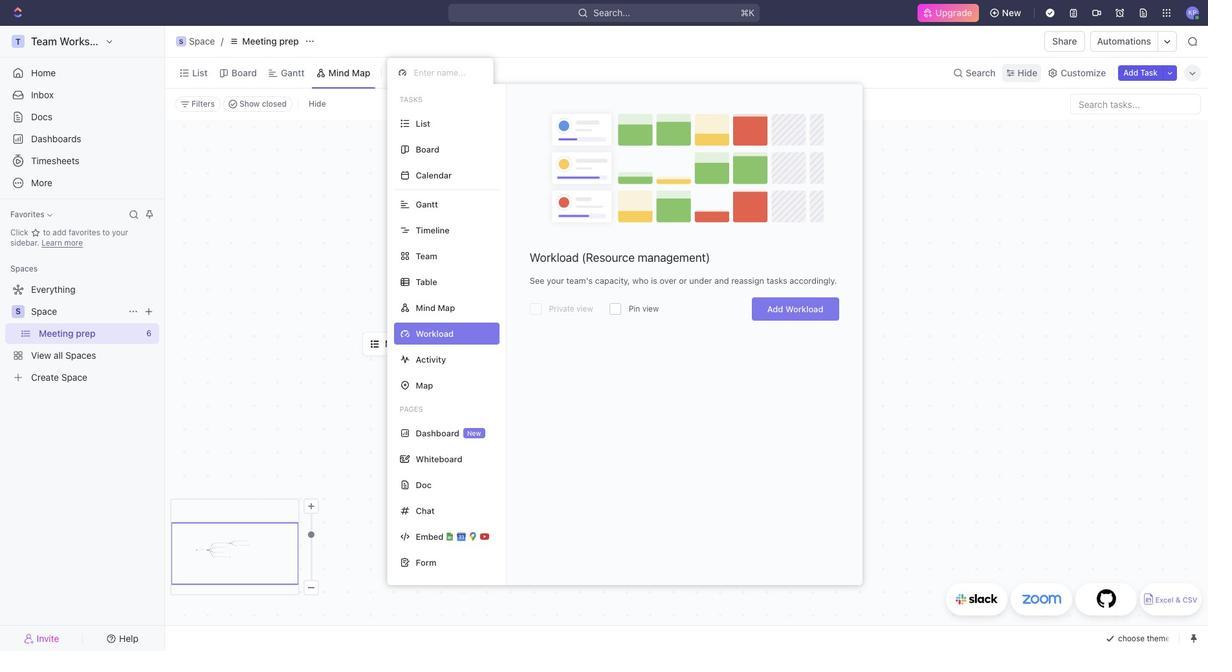 Task type: vqa. For each thing, say whether or not it's contained in the screenshot.
right New
yes



Task type: describe. For each thing, give the bounding box(es) containing it.
share button
[[1045, 31, 1085, 52]]

0 horizontal spatial mind
[[329, 67, 350, 78]]

excel & csv
[[1155, 596, 1198, 605]]

show closed
[[239, 99, 287, 109]]

dashboards link
[[5, 129, 159, 149]]

Enter name... field
[[413, 67, 482, 78]]

doc
[[416, 480, 432, 490]]

2 to from the left
[[102, 228, 110, 237]]

upgrade
[[935, 7, 972, 18]]

invite button
[[5, 630, 78, 648]]

s for s
[[15, 307, 21, 316]]

pages
[[400, 405, 423, 414]]

add task
[[1124, 68, 1158, 77]]

your inside to add favorites to your sidebar.
[[112, 228, 128, 237]]

meeting
[[242, 36, 277, 47]]

accordingly.
[[790, 276, 837, 286]]

chat
[[416, 506, 435, 516]]

home
[[31, 67, 56, 78]]

sidebar navigation
[[0, 26, 165, 652]]

0 vertical spatial gantt
[[281, 67, 305, 78]]

learn more
[[42, 238, 83, 248]]

meeting prep
[[242, 36, 299, 47]]

under
[[689, 276, 712, 286]]

more
[[64, 238, 83, 248]]

automations
[[1097, 36, 1151, 47]]

pin view
[[629, 304, 659, 314]]

activity
[[416, 354, 446, 365]]

home link
[[5, 63, 159, 83]]

excel
[[1155, 596, 1174, 605]]

customize button
[[1044, 64, 1110, 82]]

Search tasks... text field
[[1071, 94, 1200, 114]]

search...
[[593, 7, 630, 18]]

0 horizontal spatial list
[[192, 67, 208, 78]]

learn
[[42, 238, 62, 248]]

to add favorites to your sidebar.
[[10, 228, 128, 248]]

new button
[[984, 3, 1029, 23]]

table
[[416, 277, 437, 287]]

team
[[416, 251, 437, 261]]

prep
[[279, 36, 299, 47]]

upgrade link
[[917, 4, 979, 22]]

&
[[1176, 596, 1181, 605]]

add
[[53, 228, 66, 237]]

inbox
[[31, 89, 54, 100]]

pin
[[629, 304, 640, 314]]

0 vertical spatial space
[[189, 36, 215, 47]]

1 horizontal spatial map
[[416, 380, 433, 391]]

reassign
[[731, 276, 764, 286]]

show closed button
[[223, 96, 292, 112]]

and
[[714, 276, 729, 286]]

1 horizontal spatial mind map
[[416, 303, 455, 313]]

private view
[[549, 304, 593, 314]]

view for private view
[[577, 304, 593, 314]]

1 horizontal spatial list
[[416, 118, 430, 128]]

team's
[[566, 276, 593, 286]]

embed
[[416, 532, 444, 542]]

0 vertical spatial space, , element
[[176, 36, 186, 47]]

invite
[[37, 633, 59, 644]]

timesheets link
[[5, 151, 159, 171]]

search
[[966, 67, 996, 78]]

board link
[[229, 64, 257, 82]]

workload (resource management)
[[530, 251, 710, 265]]

docs
[[31, 111, 52, 122]]

1 horizontal spatial gantt
[[416, 199, 438, 209]]

mind map link
[[326, 64, 370, 82]]

over
[[660, 276, 677, 286]]

list link
[[190, 64, 208, 82]]

timeline
[[416, 225, 450, 235]]

view for pin view
[[642, 304, 659, 314]]

spaces
[[10, 264, 38, 274]]

add workload
[[767, 304, 823, 314]]

⌘k
[[741, 7, 755, 18]]



Task type: locate. For each thing, give the bounding box(es) containing it.
new right upgrade
[[1002, 7, 1021, 18]]

search button
[[949, 64, 1000, 82]]

0 vertical spatial list
[[192, 67, 208, 78]]

1 horizontal spatial s
[[179, 38, 183, 45]]

whiteboard
[[416, 454, 462, 464]]

timesheets
[[31, 155, 79, 166]]

0 horizontal spatial view
[[577, 304, 593, 314]]

task
[[1141, 68, 1158, 77]]

0 horizontal spatial hide
[[309, 99, 326, 109]]

space, , element left / at the top
[[176, 36, 186, 47]]

0 vertical spatial hide
[[1018, 67, 1037, 78]]

list down "tasks"
[[416, 118, 430, 128]]

mind
[[329, 67, 350, 78], [416, 303, 436, 313]]

share
[[1053, 36, 1077, 47]]

board up calendar in the left of the page
[[416, 144, 439, 154]]

0 vertical spatial new
[[1002, 7, 1021, 18]]

excel & csv link
[[1140, 584, 1202, 616]]

tasks
[[400, 95, 423, 104]]

1 vertical spatial list
[[416, 118, 430, 128]]

list down s space /
[[192, 67, 208, 78]]

1 to from the left
[[43, 228, 50, 237]]

dashboard
[[416, 428, 459, 438]]

add inside add task button
[[1124, 68, 1138, 77]]

1 horizontal spatial hide
[[1018, 67, 1037, 78]]

tasks
[[767, 276, 787, 286]]

to right favorites
[[102, 228, 110, 237]]

1 horizontal spatial mind
[[416, 303, 436, 313]]

hide inside dropdown button
[[1018, 67, 1037, 78]]

s inside navigation
[[15, 307, 21, 316]]

calendar
[[416, 170, 452, 180]]

space down spaces
[[31, 306, 57, 317]]

space, , element inside sidebar navigation
[[12, 305, 25, 318]]

2 vertical spatial map
[[416, 380, 433, 391]]

add down tasks
[[767, 304, 783, 314]]

(resource
[[582, 251, 635, 265]]

0 horizontal spatial gantt
[[281, 67, 305, 78]]

0 vertical spatial board
[[232, 67, 257, 78]]

csv
[[1183, 596, 1198, 605]]

space, , element
[[176, 36, 186, 47], [12, 305, 25, 318]]

0 horizontal spatial your
[[112, 228, 128, 237]]

is
[[651, 276, 657, 286]]

2 view from the left
[[642, 304, 659, 314]]

map
[[352, 67, 370, 78], [438, 303, 455, 313], [416, 380, 433, 391]]

form
[[416, 558, 436, 568]]

new right "dashboard"
[[467, 430, 481, 437]]

1 horizontal spatial space, , element
[[176, 36, 186, 47]]

s inside s space /
[[179, 38, 183, 45]]

favorites
[[10, 210, 44, 219]]

s for s space /
[[179, 38, 183, 45]]

0 horizontal spatial s
[[15, 307, 21, 316]]

s space /
[[179, 36, 223, 47]]

mind map
[[329, 67, 370, 78], [416, 303, 455, 313]]

customize
[[1061, 67, 1106, 78]]

view right "private"
[[577, 304, 593, 314]]

space link
[[31, 302, 123, 322]]

click
[[10, 228, 31, 237]]

gantt
[[281, 67, 305, 78], [416, 199, 438, 209]]

workload down the accordingly. at the top right of page
[[786, 304, 823, 314]]

favorites button
[[5, 207, 57, 223]]

view right pin
[[642, 304, 659, 314]]

space, , element down spaces
[[12, 305, 25, 318]]

s
[[179, 38, 183, 45], [15, 307, 21, 316]]

add for add task
[[1124, 68, 1138, 77]]

1 view from the left
[[577, 304, 593, 314]]

gantt up timeline
[[416, 199, 438, 209]]

0 horizontal spatial map
[[352, 67, 370, 78]]

space
[[189, 36, 215, 47], [31, 306, 57, 317]]

mind map down table
[[416, 303, 455, 313]]

new inside "button"
[[1002, 7, 1021, 18]]

1 vertical spatial mind map
[[416, 303, 455, 313]]

1 vertical spatial space, , element
[[12, 305, 25, 318]]

space left / at the top
[[189, 36, 215, 47]]

add left task
[[1124, 68, 1138, 77]]

automations button
[[1091, 32, 1158, 51]]

sidebar.
[[10, 238, 39, 248]]

1 horizontal spatial view
[[642, 304, 659, 314]]

learn more link
[[42, 238, 83, 248]]

0 horizontal spatial space, , element
[[12, 305, 25, 318]]

mind up hide button
[[329, 67, 350, 78]]

new
[[1002, 7, 1021, 18], [467, 430, 481, 437]]

1 vertical spatial mind
[[416, 303, 436, 313]]

gantt link
[[278, 64, 305, 82]]

1 vertical spatial your
[[547, 276, 564, 286]]

1 vertical spatial hide
[[309, 99, 326, 109]]

0 horizontal spatial mind map
[[329, 67, 370, 78]]

1 horizontal spatial workload
[[786, 304, 823, 314]]

1 vertical spatial new
[[467, 430, 481, 437]]

space inside sidebar navigation
[[31, 306, 57, 317]]

board up show
[[232, 67, 257, 78]]

0 horizontal spatial to
[[43, 228, 50, 237]]

meeting prep link
[[226, 34, 302, 49]]

/
[[221, 36, 223, 47]]

hide button
[[303, 96, 331, 112]]

hide inside button
[[309, 99, 326, 109]]

hide right closed
[[309, 99, 326, 109]]

1 horizontal spatial your
[[547, 276, 564, 286]]

or
[[679, 276, 687, 286]]

your
[[112, 228, 128, 237], [547, 276, 564, 286]]

to
[[43, 228, 50, 237], [102, 228, 110, 237]]

dashboards
[[31, 133, 81, 144]]

1 horizontal spatial add
[[1124, 68, 1138, 77]]

your right favorites
[[112, 228, 128, 237]]

s down spaces
[[15, 307, 21, 316]]

mind down table
[[416, 303, 436, 313]]

your right see
[[547, 276, 564, 286]]

0 horizontal spatial add
[[767, 304, 783, 314]]

1 horizontal spatial board
[[416, 144, 439, 154]]

list
[[192, 67, 208, 78], [416, 118, 430, 128]]

see your team's capacity, who is over or under and reassign tasks accordingly.
[[530, 276, 837, 286]]

1 vertical spatial space
[[31, 306, 57, 317]]

0 horizontal spatial new
[[467, 430, 481, 437]]

management)
[[638, 251, 710, 265]]

2 horizontal spatial map
[[438, 303, 455, 313]]

1 horizontal spatial new
[[1002, 7, 1021, 18]]

0 horizontal spatial board
[[232, 67, 257, 78]]

1 vertical spatial add
[[767, 304, 783, 314]]

1 vertical spatial workload
[[786, 304, 823, 314]]

mind map up hide button
[[329, 67, 370, 78]]

capacity,
[[595, 276, 630, 286]]

to up learn
[[43, 228, 50, 237]]

see
[[530, 276, 545, 286]]

0 horizontal spatial space
[[31, 306, 57, 317]]

1 horizontal spatial space
[[189, 36, 215, 47]]

show
[[239, 99, 260, 109]]

add for add workload
[[767, 304, 783, 314]]

0 vertical spatial workload
[[530, 251, 579, 265]]

1 vertical spatial board
[[416, 144, 439, 154]]

0 vertical spatial mind map
[[329, 67, 370, 78]]

workload
[[530, 251, 579, 265], [786, 304, 823, 314]]

add
[[1124, 68, 1138, 77], [767, 304, 783, 314]]

0 vertical spatial s
[[179, 38, 183, 45]]

workload up see
[[530, 251, 579, 265]]

0 vertical spatial your
[[112, 228, 128, 237]]

favorites
[[69, 228, 100, 237]]

add task button
[[1118, 65, 1163, 81]]

invite user image
[[24, 633, 34, 645]]

docs link
[[5, 107, 159, 127]]

gantt down prep
[[281, 67, 305, 78]]

0 vertical spatial mind
[[329, 67, 350, 78]]

closed
[[262, 99, 287, 109]]

1 vertical spatial gantt
[[416, 199, 438, 209]]

1 vertical spatial s
[[15, 307, 21, 316]]

hide button
[[1002, 64, 1041, 82]]

0 vertical spatial add
[[1124, 68, 1138, 77]]

hide right search at the top right of page
[[1018, 67, 1037, 78]]

hide
[[1018, 67, 1037, 78], [309, 99, 326, 109]]

private
[[549, 304, 574, 314]]

1 vertical spatial map
[[438, 303, 455, 313]]

who
[[632, 276, 649, 286]]

1 horizontal spatial to
[[102, 228, 110, 237]]

0 horizontal spatial workload
[[530, 251, 579, 265]]

0 vertical spatial map
[[352, 67, 370, 78]]

inbox link
[[5, 85, 159, 105]]

s left / at the top
[[179, 38, 183, 45]]



